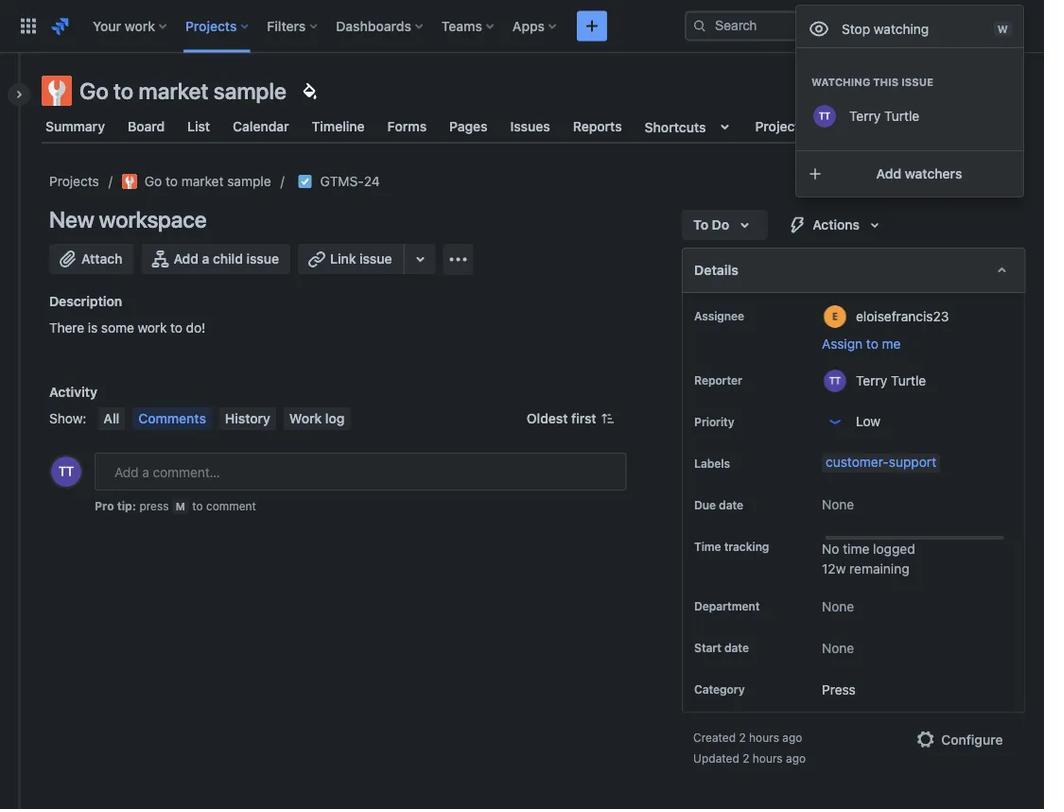 Task type: describe. For each thing, give the bounding box(es) containing it.
all button
[[98, 408, 125, 430]]

press
[[139, 499, 169, 513]]

comments button
[[133, 408, 212, 430]]

your work
[[93, 18, 155, 34]]

history
[[225, 411, 270, 426]]

reports link
[[569, 110, 626, 144]]

create image
[[581, 15, 603, 37]]

1 vertical spatial ago
[[785, 752, 805, 766]]

assignee
[[694, 309, 744, 322]]

project settings link
[[751, 110, 858, 144]]

some
[[101, 320, 134, 336]]

12w
[[821, 561, 845, 576]]

w
[[998, 23, 1008, 35]]

press
[[821, 682, 855, 698]]

watching this issue group
[[796, 56, 1023, 143]]

time
[[842, 541, 869, 557]]

due date pin to top. only you can see pinned fields. image
[[747, 497, 762, 513]]

start
[[694, 642, 721, 655]]

terry turtle button
[[796, 96, 1023, 137]]

to right m
[[192, 499, 203, 513]]

pages link
[[446, 110, 491, 144]]

search image
[[692, 18, 707, 34]]

eloisefrancis23
[[855, 308, 949, 324]]

due
[[694, 498, 715, 512]]

link
[[330, 251, 356, 267]]

category
[[694, 683, 744, 697]]

link web pages and more image
[[409, 248, 432, 270]]

details
[[694, 262, 738, 278]]

pages
[[449, 119, 488, 134]]

forms link
[[384, 110, 430, 144]]

1 vertical spatial work
[[138, 320, 167, 336]]

profile image of terry turtle image
[[51, 457, 81, 487]]

support
[[888, 454, 936, 470]]

add for add a child issue
[[174, 251, 199, 267]]

assign to me
[[821, 336, 900, 352]]

go to market sample link
[[122, 170, 271, 193]]

sidebar navigation image
[[0, 76, 42, 113]]

0 vertical spatial ago
[[782, 732, 802, 745]]

pro tip: press m to comment
[[95, 499, 256, 513]]

customer-
[[825, 454, 888, 470]]

1 vertical spatial hours
[[752, 752, 782, 766]]

jira image
[[49, 15, 72, 37]]

link issue button
[[298, 244, 405, 274]]

created 2 hours ago updated 2 hours ago
[[693, 732, 805, 766]]

history button
[[219, 408, 276, 430]]

forms
[[387, 119, 427, 134]]

labels
[[694, 457, 730, 470]]

summary link
[[42, 110, 109, 144]]

turtle inside terry turtle button
[[884, 108, 919, 124]]

workspace
[[99, 206, 206, 233]]

activity
[[49, 384, 97, 400]]

pro
[[95, 499, 114, 513]]

all
[[103, 411, 119, 426]]

reporter
[[694, 374, 742, 387]]

task image
[[298, 174, 313, 189]]

customer-support
[[825, 454, 936, 470]]

projects button
[[180, 11, 256, 41]]

a
[[202, 251, 209, 267]]

watching this issue
[[811, 76, 933, 88]]

due date
[[694, 498, 743, 512]]

labels pin to top. only you can see pinned fields. image
[[733, 456, 749, 471]]

jira image
[[49, 15, 72, 37]]

first
[[571, 411, 596, 426]]

add app image
[[447, 248, 470, 271]]

settings
[[803, 119, 854, 134]]

timeline link
[[308, 110, 368, 144]]

reporter pin to top. only you can see pinned fields. image
[[746, 373, 761, 388]]

stop watching
[[842, 21, 929, 36]]

issue inside button
[[246, 251, 279, 267]]

watchers
[[905, 166, 962, 182]]

description
[[49, 294, 122, 309]]

configure
[[941, 732, 1002, 748]]

there
[[49, 320, 84, 336]]

0 vertical spatial sample
[[213, 78, 286, 104]]

customer-support link
[[821, 454, 940, 473]]

this
[[873, 76, 899, 88]]

new
[[49, 206, 94, 233]]

details element
[[681, 248, 1025, 293]]

start date
[[694, 642, 748, 655]]

Search field
[[685, 11, 874, 41]]

board
[[128, 119, 165, 134]]

menu bar containing all
[[94, 408, 354, 430]]

calendar
[[233, 119, 289, 134]]

0 vertical spatial market
[[138, 78, 208, 104]]

give feedback image
[[820, 170, 843, 193]]

stop
[[842, 21, 870, 36]]

assign
[[821, 336, 862, 352]]

to left do!
[[170, 320, 182, 336]]

work inside popup button
[[125, 18, 155, 34]]

dashboards
[[336, 18, 411, 34]]

newest first image
[[600, 411, 615, 426]]

none for due date
[[821, 497, 854, 513]]

work log
[[289, 411, 345, 426]]

comments
[[138, 411, 206, 426]]

assign to me button
[[821, 335, 1005, 354]]

reports
[[573, 119, 622, 134]]

is
[[88, 320, 98, 336]]

there is some work to do!
[[49, 320, 205, 336]]

me
[[882, 336, 900, 352]]

1 vertical spatial terry
[[855, 373, 887, 388]]

none for department
[[821, 599, 854, 614]]

department
[[694, 600, 759, 613]]

banner containing your work
[[0, 0, 1044, 53]]

projects for projects 'link'
[[49, 174, 99, 189]]

1 vertical spatial turtle
[[890, 373, 926, 388]]

go to market sample inside "link"
[[144, 174, 271, 189]]

tracking
[[724, 540, 769, 553]]

assignee pin to top. only you can see pinned fields. image
[[748, 308, 763, 323]]



Task type: vqa. For each thing, say whether or not it's contained in the screenshot.
Global Page Blueprints
no



Task type: locate. For each thing, give the bounding box(es) containing it.
go to market sample image
[[122, 174, 137, 189]]

work right the your
[[125, 18, 155, 34]]

summary
[[45, 119, 105, 134]]

0 vertical spatial work
[[125, 18, 155, 34]]

go to market sample down list link
[[144, 174, 271, 189]]

add inside button
[[876, 166, 901, 182]]

comment
[[206, 499, 256, 513]]

issue right this
[[901, 76, 933, 88]]

attach
[[81, 251, 122, 267]]

1 vertical spatial market
[[181, 174, 224, 189]]

add for add watchers
[[876, 166, 901, 182]]

0 vertical spatial go to market sample
[[79, 78, 286, 104]]

0 vertical spatial none
[[821, 497, 854, 513]]

terry turtle down me
[[855, 373, 926, 388]]

add inside button
[[174, 251, 199, 267]]

work
[[289, 411, 322, 426]]

oldest first button
[[515, 408, 627, 430]]

0 vertical spatial terry turtle
[[849, 108, 919, 124]]

to up board
[[114, 78, 134, 104]]

projects
[[185, 18, 237, 34], [49, 174, 99, 189]]

gtms-24 link
[[320, 170, 380, 193]]

0 vertical spatial add
[[876, 166, 901, 182]]

teams
[[442, 18, 482, 34]]

menu bar
[[94, 408, 354, 430]]

no time logged 12w remaining
[[821, 541, 915, 576]]

projects left the filters on the top of the page
[[185, 18, 237, 34]]

0 vertical spatial 2
[[739, 732, 745, 745]]

configure link
[[903, 725, 1014, 755]]

work right some
[[138, 320, 167, 336]]

time tracking pin to top. only you can see pinned fields. image
[[772, 539, 788, 554]]

0 horizontal spatial go
[[79, 78, 109, 104]]

projects inside dropdown button
[[185, 18, 237, 34]]

shortcuts
[[645, 119, 706, 135]]

apps
[[512, 18, 545, 34]]

hours right created on the bottom of page
[[749, 732, 779, 745]]

terry turtle
[[849, 108, 919, 124], [855, 373, 926, 388]]

1 horizontal spatial issue
[[359, 251, 392, 267]]

timeline
[[312, 119, 365, 134]]

logged
[[872, 541, 915, 557]]

date right start
[[724, 642, 748, 655]]

turtle down assign to me button at top
[[890, 373, 926, 388]]

turtle
[[884, 108, 919, 124], [890, 373, 926, 388]]

projects up new
[[49, 174, 99, 189]]

none for start date
[[821, 640, 854, 656]]

market inside "link"
[[181, 174, 224, 189]]

to inside button
[[866, 336, 878, 352]]

go up summary
[[79, 78, 109, 104]]

sample
[[213, 78, 286, 104], [227, 174, 271, 189]]

tab list
[[30, 110, 1033, 144]]

to right go to market sample icon on the left
[[165, 174, 178, 189]]

Add a comment… field
[[95, 453, 627, 491]]

to do
[[693, 217, 729, 233]]

1 vertical spatial none
[[821, 599, 854, 614]]

add left watchers
[[876, 166, 901, 182]]

to left me
[[866, 336, 878, 352]]

0 vertical spatial turtle
[[884, 108, 919, 124]]

terry down assign to me
[[855, 373, 887, 388]]

list
[[187, 119, 210, 134]]

new workspace
[[49, 206, 206, 233]]

market down list link
[[181, 174, 224, 189]]

24
[[364, 174, 380, 189]]

tab list containing summary
[[30, 110, 1033, 144]]

banner
[[0, 0, 1044, 53]]

to do button
[[681, 210, 767, 240]]

2 vertical spatial none
[[821, 640, 854, 656]]

time tracking
[[694, 540, 769, 553]]

1 vertical spatial terry turtle
[[855, 373, 926, 388]]

issue right the link
[[359, 251, 392, 267]]

0 vertical spatial go
[[79, 78, 109, 104]]

to
[[693, 217, 708, 233]]

2
[[739, 732, 745, 745], [742, 752, 749, 766]]

ago right created on the bottom of page
[[782, 732, 802, 745]]

date left due date pin to top. only you can see pinned fields. icon
[[718, 498, 743, 512]]

terry turtle down this
[[849, 108, 919, 124]]

1 vertical spatial 2
[[742, 752, 749, 766]]

set background color image
[[298, 79, 320, 102]]

2 right updated
[[742, 752, 749, 766]]

2 horizontal spatial issue
[[901, 76, 933, 88]]

ago right updated
[[785, 752, 805, 766]]

do
[[711, 217, 729, 233]]

hours
[[749, 732, 779, 745], [752, 752, 782, 766]]

hours right updated
[[752, 752, 782, 766]]

turtle down this
[[884, 108, 919, 124]]

watching
[[811, 76, 870, 88]]

link issue
[[330, 251, 392, 267]]

none up no
[[821, 497, 854, 513]]

1 vertical spatial projects
[[49, 174, 99, 189]]

0 vertical spatial hours
[[749, 732, 779, 745]]

watching
[[874, 21, 929, 36]]

to
[[114, 78, 134, 104], [165, 174, 178, 189], [170, 320, 182, 336], [866, 336, 878, 352], [192, 499, 203, 513]]

date
[[718, 498, 743, 512], [724, 642, 748, 655]]

none
[[821, 497, 854, 513], [821, 599, 854, 614], [821, 640, 854, 656]]

go inside "link"
[[144, 174, 162, 189]]

terry down the watching this issue
[[849, 108, 881, 124]]

terry turtle inside button
[[849, 108, 919, 124]]

issue inside 'button'
[[359, 251, 392, 267]]

child
[[213, 251, 243, 267]]

ago
[[782, 732, 802, 745], [785, 752, 805, 766]]

2 none from the top
[[821, 599, 854, 614]]

1 horizontal spatial add
[[876, 166, 901, 182]]

none down '12w'
[[821, 599, 854, 614]]

log
[[325, 411, 345, 426]]

your
[[93, 18, 121, 34]]

1 vertical spatial add
[[174, 251, 199, 267]]

filters button
[[261, 11, 325, 41]]

0 horizontal spatial projects
[[49, 174, 99, 189]]

priority
[[694, 415, 734, 428]]

low
[[855, 414, 880, 429]]

add left a
[[174, 251, 199, 267]]

sample up calendar
[[213, 78, 286, 104]]

projects link
[[49, 170, 99, 193]]

go
[[79, 78, 109, 104], [144, 174, 162, 189]]

date for start date
[[724, 642, 748, 655]]

3 none from the top
[[821, 640, 854, 656]]

apps button
[[507, 11, 564, 41]]

appswitcher icon image
[[17, 15, 40, 37]]

department pin to top. only you can see pinned fields. image
[[763, 599, 778, 614]]

0 horizontal spatial add
[[174, 251, 199, 267]]

show:
[[49, 411, 86, 426]]

1 vertical spatial sample
[[227, 174, 271, 189]]

add a child issue
[[174, 251, 279, 267]]

0 vertical spatial terry
[[849, 108, 881, 124]]

0 vertical spatial projects
[[185, 18, 237, 34]]

go to market sample up list
[[79, 78, 286, 104]]

issue inside group
[[901, 76, 933, 88]]

oldest first
[[527, 411, 596, 426]]

sample inside "link"
[[227, 174, 271, 189]]

projects for projects dropdown button
[[185, 18, 237, 34]]

work log button
[[284, 408, 350, 430]]

date for due date
[[718, 498, 743, 512]]

no
[[821, 541, 839, 557]]

2 right created on the bottom of page
[[739, 732, 745, 745]]

none up "press"
[[821, 640, 854, 656]]

1 vertical spatial go
[[144, 174, 162, 189]]

board link
[[124, 110, 168, 144]]

1 vertical spatial go to market sample
[[144, 174, 271, 189]]

to inside "link"
[[165, 174, 178, 189]]

time
[[694, 540, 721, 553]]

shortcuts button
[[641, 110, 740, 144]]

1 vertical spatial date
[[724, 642, 748, 655]]

1 horizontal spatial go
[[144, 174, 162, 189]]

project
[[755, 119, 800, 134]]

terry inside button
[[849, 108, 881, 124]]

primary element
[[11, 0, 685, 52]]

1 none from the top
[[821, 497, 854, 513]]

priority pin to top. only you can see pinned fields. image
[[738, 414, 753, 429]]

gtms-24
[[320, 174, 380, 189]]

0 vertical spatial date
[[718, 498, 743, 512]]

market up list
[[138, 78, 208, 104]]

go right go to market sample icon on the left
[[144, 174, 162, 189]]

updated
[[693, 752, 739, 766]]

issue right child
[[246, 251, 279, 267]]

list link
[[184, 110, 214, 144]]

project settings
[[755, 119, 854, 134]]

tip:
[[117, 499, 136, 513]]

0 horizontal spatial issue
[[246, 251, 279, 267]]

terry
[[849, 108, 881, 124], [855, 373, 887, 388]]

issues
[[510, 119, 550, 134]]

attach button
[[49, 244, 134, 274]]

1 horizontal spatial projects
[[185, 18, 237, 34]]

oldest
[[527, 411, 568, 426]]

dashboards button
[[330, 11, 430, 41]]

copy link to issue image
[[376, 173, 391, 188]]

issues link
[[506, 110, 554, 144]]

calendar link
[[229, 110, 293, 144]]

sample down calendar link
[[227, 174, 271, 189]]



